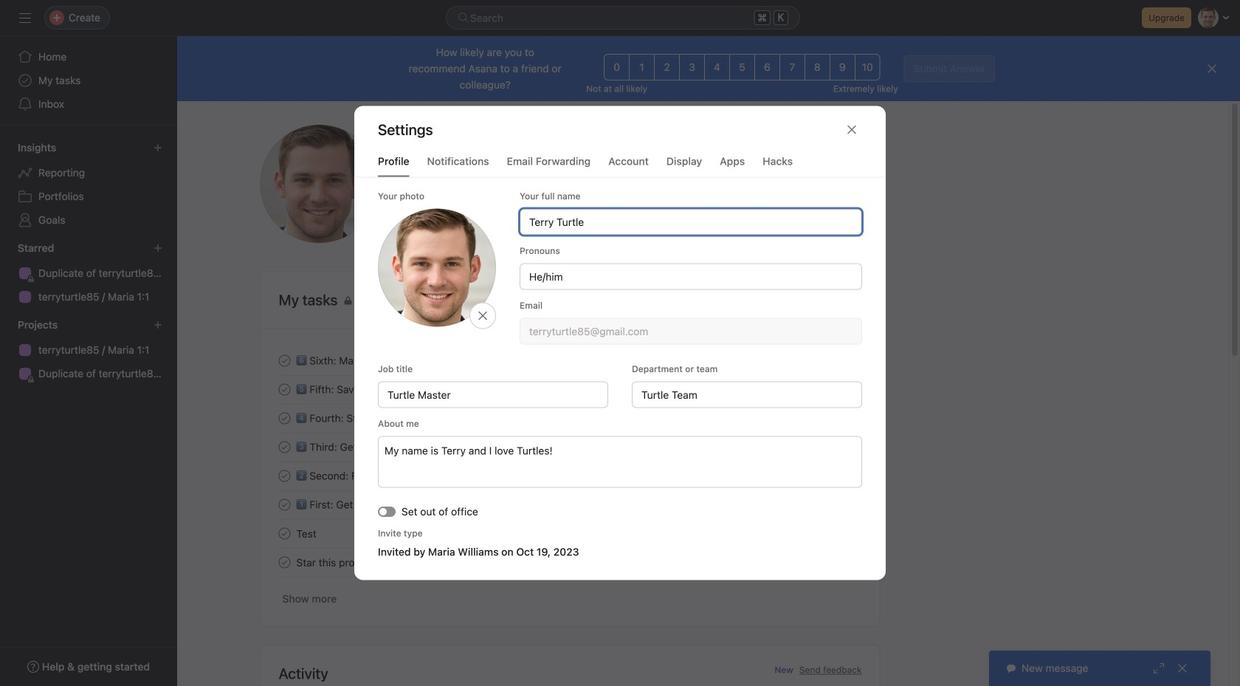Task type: describe. For each thing, give the bounding box(es) containing it.
4 mark complete image from the top
[[276, 553, 294, 571]]

settings tab list
[[354, 153, 886, 178]]

2 list item from the top
[[261, 375, 880, 404]]

2 mark complete image from the top
[[276, 381, 294, 398]]

mark complete checkbox for 3rd list item from the bottom of the page
[[276, 409, 294, 427]]

7 mark complete checkbox from the top
[[276, 553, 294, 571]]

mark complete checkbox for second list item from the bottom
[[276, 438, 294, 456]]

hide sidebar image
[[19, 12, 31, 24]]

insights element
[[0, 134, 177, 235]]

1 mark complete image from the top
[[276, 352, 294, 370]]

global element
[[0, 36, 177, 125]]

4 mark complete image from the top
[[276, 496, 294, 514]]

mark complete checkbox for 4th list item from the bottom
[[276, 381, 294, 398]]

close image
[[1177, 662, 1189, 674]]

1 list item from the top
[[261, 346, 880, 375]]

3 list item from the top
[[261, 404, 880, 433]]

5 list item from the top
[[261, 462, 880, 490]]

4 list item from the top
[[261, 433, 880, 462]]

I usually work from 9am-5pm PST. Feel free to assign me a task with a due date anytime. Also, I love dogs! text field
[[378, 436, 863, 488]]



Task type: locate. For each thing, give the bounding box(es) containing it.
starred element
[[0, 235, 177, 312]]

remove photo image
[[477, 310, 489, 322]]

option group
[[604, 54, 881, 80]]

Mark complete checkbox
[[276, 496, 294, 514]]

upload new photo image
[[260, 125, 378, 243], [378, 209, 496, 327]]

Third-person pronouns (e.g. she/her/hers) text field
[[520, 263, 863, 290]]

Mark complete checkbox
[[276, 352, 294, 370], [276, 381, 294, 398], [276, 409, 294, 427], [276, 438, 294, 456], [276, 467, 294, 485], [276, 525, 294, 542], [276, 553, 294, 571]]

dialog
[[354, 106, 886, 580]]

close this dialog image
[[846, 124, 858, 136]]

projects element
[[0, 312, 177, 388]]

5 mark complete checkbox from the top
[[276, 467, 294, 485]]

1 mark complete image from the top
[[276, 409, 294, 427]]

None text field
[[520, 318, 863, 345]]

switch
[[378, 506, 396, 517]]

6 mark complete checkbox from the top
[[276, 525, 294, 542]]

None text field
[[520, 209, 863, 235], [378, 381, 609, 408], [632, 381, 863, 408], [520, 209, 863, 235], [378, 381, 609, 408], [632, 381, 863, 408]]

mark complete checkbox for fifth list item
[[276, 467, 294, 485]]

dismiss image
[[1207, 63, 1218, 75]]

list item
[[261, 346, 880, 375], [261, 375, 880, 404], [261, 404, 880, 433], [261, 433, 880, 462], [261, 462, 880, 490]]

None radio
[[654, 54, 680, 80], [679, 54, 705, 80], [705, 54, 730, 80], [755, 54, 781, 80], [780, 54, 806, 80], [805, 54, 831, 80], [654, 54, 680, 80], [679, 54, 705, 80], [705, 54, 730, 80], [755, 54, 781, 80], [780, 54, 806, 80], [805, 54, 831, 80]]

4 mark complete checkbox from the top
[[276, 438, 294, 456]]

expand new message image
[[1154, 662, 1165, 674]]

2 mark complete image from the top
[[276, 438, 294, 456]]

None radio
[[604, 54, 630, 80], [629, 54, 655, 80], [730, 54, 755, 80], [830, 54, 856, 80], [855, 54, 881, 80], [604, 54, 630, 80], [629, 54, 655, 80], [730, 54, 755, 80], [830, 54, 856, 80], [855, 54, 881, 80]]

3 mark complete image from the top
[[276, 467, 294, 485]]

3 mark complete image from the top
[[276, 525, 294, 542]]

mark complete checkbox for 1st list item from the top of the page
[[276, 352, 294, 370]]

3 mark complete checkbox from the top
[[276, 409, 294, 427]]

mark complete image
[[276, 352, 294, 370], [276, 381, 294, 398], [276, 467, 294, 485], [276, 496, 294, 514]]

2 mark complete checkbox from the top
[[276, 381, 294, 398]]

1 mark complete checkbox from the top
[[276, 352, 294, 370]]

mark complete image
[[276, 409, 294, 427], [276, 438, 294, 456], [276, 525, 294, 542], [276, 553, 294, 571]]



Task type: vqa. For each thing, say whether or not it's contained in the screenshot.
1st Mark complete checkbox
yes



